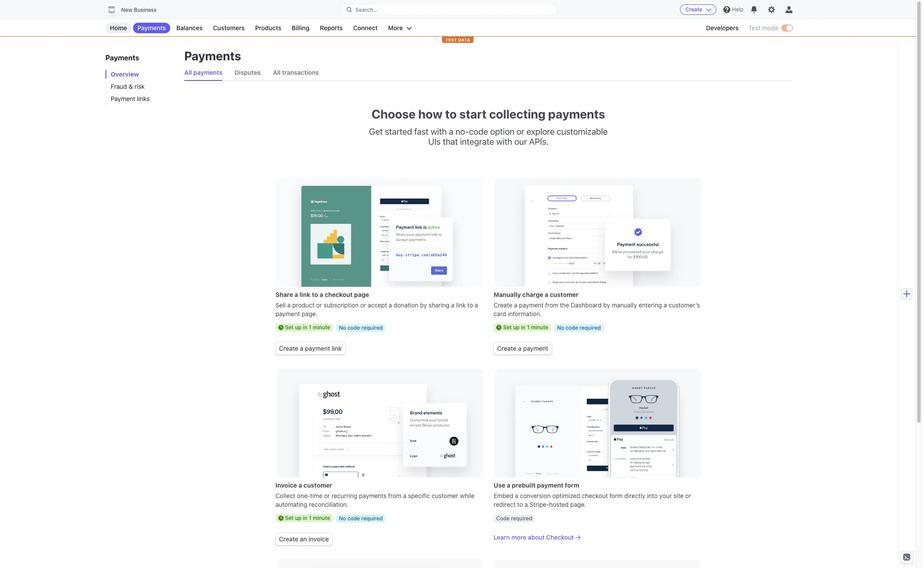 Task type: locate. For each thing, give the bounding box(es) containing it.
2 vertical spatial link
[[332, 345, 342, 352]]

use a prebuilt payment form embed a conversion optimized checkout form directly into your site or redirect to a stripe-hosted page.
[[494, 482, 691, 508]]

tab list containing all payments
[[184, 65, 793, 81]]

create button
[[680, 4, 716, 15]]

set up in 1 minute for create
[[503, 324, 548, 331]]

1 up create a payment link
[[309, 324, 311, 331]]

no code required down "accept"
[[339, 325, 383, 331]]

1 horizontal spatial page.
[[570, 501, 586, 508]]

required right code
[[511, 515, 532, 522]]

no
[[339, 325, 346, 331], [557, 325, 564, 331], [339, 515, 346, 522]]

code
[[496, 515, 510, 522]]

form left directly
[[610, 492, 623, 500]]

1 for a
[[527, 324, 530, 331]]

1 horizontal spatial customer
[[432, 492, 458, 500]]

information.
[[508, 310, 542, 318]]

up down information.
[[513, 324, 520, 331]]

0 horizontal spatial by
[[420, 301, 427, 309]]

started
[[385, 126, 412, 137]]

in up create a payment link
[[303, 324, 307, 331]]

test data
[[445, 37, 470, 42]]

required down "accept"
[[361, 325, 383, 331]]

or inside use a prebuilt payment form embed a conversion optimized checkout form directly into your site or redirect to a stripe-hosted page.
[[685, 492, 691, 500]]

reports link
[[316, 23, 347, 33]]

connect
[[353, 24, 378, 32]]

0 vertical spatial link
[[300, 291, 310, 298]]

0 vertical spatial customer
[[550, 291, 579, 298]]

by left manually
[[603, 301, 610, 309]]

no code required for create a payment
[[557, 325, 601, 331]]

payments
[[193, 69, 222, 76], [548, 107, 605, 121], [359, 492, 387, 500]]

products
[[255, 24, 281, 32]]

payments left disputes
[[193, 69, 222, 76]]

option
[[490, 126, 514, 137]]

link down subscription
[[332, 345, 342, 352]]

customer up the the
[[550, 291, 579, 298]]

1 vertical spatial checkout
[[582, 492, 608, 500]]

embed
[[494, 492, 513, 500]]

2 all from the left
[[273, 69, 281, 76]]

set for collect one-time or recurring payments from a specific customer while automating reconciliation.
[[285, 515, 294, 522]]

with right fast at left top
[[431, 126, 447, 137]]

tab list
[[184, 65, 793, 81]]

new business button
[[105, 4, 165, 16]]

one-
[[297, 492, 310, 500]]

payments up overview on the top
[[105, 54, 139, 62]]

0 vertical spatial from
[[545, 301, 558, 309]]

a
[[449, 126, 453, 137], [295, 291, 298, 298], [320, 291, 323, 298], [545, 291, 548, 298], [287, 301, 291, 309], [389, 301, 392, 309], [451, 301, 454, 309], [475, 301, 478, 309], [514, 301, 517, 309], [664, 301, 667, 309], [300, 345, 303, 352], [518, 345, 521, 352], [299, 482, 302, 489], [507, 482, 510, 489], [403, 492, 406, 500], [515, 492, 518, 500], [525, 501, 528, 508]]

all transactions link
[[273, 65, 319, 81]]

1 vertical spatial from
[[388, 492, 401, 500]]

up down automating
[[295, 515, 301, 522]]

data
[[458, 37, 470, 42]]

billing
[[292, 24, 309, 32]]

customer left the while
[[432, 492, 458, 500]]

2 horizontal spatial customer
[[550, 291, 579, 298]]

or down collecting
[[517, 126, 524, 137]]

customer
[[550, 291, 579, 298], [304, 482, 332, 489], [432, 492, 458, 500]]

fast
[[414, 126, 429, 137]]

to up product
[[312, 291, 318, 298]]

payments inside tab list
[[193, 69, 222, 76]]

0 horizontal spatial page.
[[302, 310, 317, 318]]

from inside the invoice a customer collect one-time or recurring payments from a specific customer while automating reconciliation.
[[388, 492, 401, 500]]

0 vertical spatial form
[[565, 482, 579, 489]]

mode
[[762, 24, 779, 32]]

share
[[275, 291, 293, 298]]

1 vertical spatial page.
[[570, 501, 586, 508]]

checkout right optimized
[[582, 492, 608, 500]]

code down the start
[[469, 126, 488, 137]]

create for create
[[685, 6, 702, 13]]

code down the the
[[566, 325, 578, 331]]

overview link
[[105, 70, 175, 79]]

required down the invoice a customer collect one-time or recurring payments from a specific customer while automating reconciliation.
[[361, 515, 383, 522]]

fraud & risk link
[[105, 82, 175, 91]]

page. inside 'share a link to a checkout page sell a product or subscription or accept a donation by sharing a link to a payment page.'
[[302, 310, 317, 318]]

recurring
[[332, 492, 357, 500]]

collecting
[[489, 107, 546, 121]]

set down card
[[503, 324, 512, 331]]

customer's
[[669, 301, 700, 309]]

redirect
[[494, 501, 516, 508]]

code for manually charge a customer create a payment from the dashboard by manually entering a customer's card information.
[[566, 325, 578, 331]]

0 vertical spatial checkout
[[325, 291, 353, 298]]

with
[[431, 126, 447, 137], [496, 137, 512, 147]]

no code required down the invoice a customer collect one-time or recurring payments from a specific customer while automating reconciliation.
[[339, 515, 383, 522]]

page. down optimized
[[570, 501, 586, 508]]

create
[[685, 6, 702, 13], [494, 301, 512, 309], [279, 345, 298, 352], [497, 345, 516, 352], [279, 536, 298, 543]]

0 horizontal spatial link
[[300, 291, 310, 298]]

no down the reconciliation.
[[339, 515, 346, 522]]

home link
[[105, 23, 131, 33]]

with left our
[[496, 137, 512, 147]]

up
[[295, 324, 301, 331], [513, 324, 520, 331], [295, 515, 301, 522]]

page. down product
[[302, 310, 317, 318]]

Search… search field
[[341, 4, 556, 15]]

1 horizontal spatial link
[[332, 345, 342, 352]]

no for create an invoice
[[339, 515, 346, 522]]

hosted
[[549, 501, 569, 508]]

link right sharing on the left
[[456, 301, 466, 309]]

checkout up subscription
[[325, 291, 353, 298]]

customer up time
[[304, 482, 332, 489]]

1 horizontal spatial with
[[496, 137, 512, 147]]

no for create a payment
[[557, 325, 564, 331]]

charge
[[522, 291, 543, 298]]

page
[[354, 291, 369, 298]]

payments inside the invoice a customer collect one-time or recurring payments from a specific customer while automating reconciliation.
[[359, 492, 387, 500]]

links
[[137, 95, 150, 102]]

set up in 1 minute down information.
[[503, 324, 548, 331]]

payments right the recurring on the bottom of page
[[359, 492, 387, 500]]

code down the recurring on the bottom of page
[[347, 515, 360, 522]]

create inside button
[[685, 6, 702, 13]]

business
[[134, 7, 157, 13]]

or right site
[[685, 492, 691, 500]]

payments
[[137, 24, 166, 32], [184, 49, 241, 63], [105, 54, 139, 62]]

1 by from the left
[[420, 301, 427, 309]]

from left the the
[[545, 301, 558, 309]]

by left sharing on the left
[[420, 301, 427, 309]]

minute up create a payment link
[[313, 324, 330, 331]]

our
[[514, 137, 527, 147]]

minute down the reconciliation.
[[313, 515, 330, 522]]

in down automating
[[303, 515, 307, 522]]

1 horizontal spatial from
[[545, 301, 558, 309]]

form up optimized
[[565, 482, 579, 489]]

or up the reconciliation.
[[324, 492, 330, 500]]

0 vertical spatial payments
[[193, 69, 222, 76]]

manually
[[612, 301, 637, 309]]

1 horizontal spatial checkout
[[582, 492, 608, 500]]

by
[[420, 301, 427, 309], [603, 301, 610, 309]]

payment links link
[[105, 95, 175, 103]]

integrate
[[460, 137, 494, 147]]

2 vertical spatial payments
[[359, 492, 387, 500]]

from
[[545, 301, 558, 309], [388, 492, 401, 500]]

1 all from the left
[[184, 69, 192, 76]]

2 by from the left
[[603, 301, 610, 309]]

a inside get started fast with a no-code option or explore customizable uis that integrate with our apis.
[[449, 126, 453, 137]]

set up in 1 minute down automating
[[285, 515, 330, 522]]

payment inside create a payment link link
[[305, 345, 330, 352]]

no-
[[455, 126, 469, 137]]

1 for checkout
[[309, 324, 311, 331]]

1 up create an invoice
[[309, 515, 311, 522]]

sell
[[275, 301, 286, 309]]

or inside the invoice a customer collect one-time or recurring payments from a specific customer while automating reconciliation.
[[324, 492, 330, 500]]

0 horizontal spatial checkout
[[325, 291, 353, 298]]

set down sell
[[285, 324, 294, 331]]

payments up all payments
[[184, 49, 241, 63]]

fraud & risk
[[111, 83, 145, 90]]

search…
[[355, 6, 378, 13]]

0 horizontal spatial payments
[[193, 69, 222, 76]]

in
[[303, 324, 307, 331], [521, 324, 526, 331], [303, 515, 307, 522]]

accept
[[368, 301, 387, 309]]

1 horizontal spatial all
[[273, 69, 281, 76]]

set down automating
[[285, 515, 294, 522]]

or down page at the left
[[360, 301, 366, 309]]

1 down information.
[[527, 324, 530, 331]]

2 vertical spatial customer
[[432, 492, 458, 500]]

1 horizontal spatial by
[[603, 301, 610, 309]]

create inside manually charge a customer create a payment from the dashboard by manually entering a customer's card information.
[[494, 301, 512, 309]]

no down the the
[[557, 325, 564, 331]]

to right the how
[[445, 107, 457, 121]]

payments link
[[133, 23, 170, 33]]

set up in 1 minute up create a payment link
[[285, 324, 330, 331]]

in down information.
[[521, 324, 526, 331]]

0 vertical spatial page.
[[302, 310, 317, 318]]

billing link
[[287, 23, 314, 33]]

up for share a link to a checkout page sell a product or subscription or accept a donation by sharing a link to a payment page.
[[295, 324, 301, 331]]

no down subscription
[[339, 325, 346, 331]]

stripe-
[[530, 501, 549, 508]]

2 horizontal spatial link
[[456, 301, 466, 309]]

more button
[[384, 23, 416, 33]]

create for create a payment link
[[279, 345, 298, 352]]

from left specific on the left
[[388, 492, 401, 500]]

all for all transactions
[[273, 69, 281, 76]]

code required
[[496, 515, 532, 522]]

use
[[494, 482, 505, 489]]

help button
[[720, 3, 747, 17]]

minute
[[313, 324, 330, 331], [531, 324, 548, 331], [313, 515, 330, 522]]

an
[[300, 536, 307, 543]]

in for one-
[[303, 515, 307, 522]]

2 horizontal spatial payments
[[548, 107, 605, 121]]

1 horizontal spatial payments
[[359, 492, 387, 500]]

create for create a payment
[[497, 345, 516, 352]]

payments for all payments
[[184, 49, 241, 63]]

required down dashboard
[[580, 325, 601, 331]]

page. inside use a prebuilt payment form embed a conversion optimized checkout form directly into your site or redirect to a stripe-hosted page.
[[570, 501, 586, 508]]

0 horizontal spatial from
[[388, 492, 401, 500]]

up down product
[[295, 324, 301, 331]]

payments up customizable
[[548, 107, 605, 121]]

payment inside "create a payment" link
[[523, 345, 548, 352]]

all payments
[[184, 69, 222, 76]]

minute down information.
[[531, 324, 548, 331]]

create an invoice
[[279, 536, 329, 543]]

or inside get started fast with a no-code option or explore customizable uis that integrate with our apis.
[[517, 126, 524, 137]]

code down subscription
[[347, 325, 360, 331]]

1 vertical spatial form
[[610, 492, 623, 500]]

checkout
[[546, 534, 574, 541]]

create an invoice link
[[275, 533, 332, 546]]

payments for overview
[[105, 54, 139, 62]]

to up code required
[[517, 501, 523, 508]]

set up in 1 minute for one-
[[285, 515, 330, 522]]

customers link
[[209, 23, 249, 33]]

link up product
[[300, 291, 310, 298]]

time
[[310, 492, 323, 500]]

get started fast with a no-code option or explore customizable uis that integrate with our apis.
[[369, 126, 608, 147]]

to
[[445, 107, 457, 121], [312, 291, 318, 298], [467, 301, 473, 309], [517, 501, 523, 508]]

0 horizontal spatial all
[[184, 69, 192, 76]]

required for manually
[[580, 325, 601, 331]]

0 horizontal spatial customer
[[304, 482, 332, 489]]

minute for create a payment link
[[313, 324, 330, 331]]

developers
[[706, 24, 739, 32]]

1 vertical spatial customer
[[304, 482, 332, 489]]

no code required down dashboard
[[557, 325, 601, 331]]



Task type: vqa. For each thing, say whether or not it's contained in the screenshot.


Task type: describe. For each thing, give the bounding box(es) containing it.
prebuilt
[[512, 482, 535, 489]]

Search… text field
[[341, 4, 556, 15]]

create for create an invoice
[[279, 536, 298, 543]]

code for invoice a customer collect one-time or recurring payments from a specific customer while automating reconciliation.
[[347, 515, 360, 522]]

fraud
[[111, 83, 127, 90]]

to inside use a prebuilt payment form embed a conversion optimized checkout form directly into your site or redirect to a stripe-hosted page.
[[517, 501, 523, 508]]

invoice
[[309, 536, 329, 543]]

1 vertical spatial payments
[[548, 107, 605, 121]]

1 for time
[[309, 515, 311, 522]]

donation
[[394, 301, 418, 309]]

minute for create an invoice
[[313, 515, 330, 522]]

your
[[659, 492, 672, 500]]

or right product
[[316, 301, 322, 309]]

subscription
[[324, 301, 359, 309]]

learn
[[494, 534, 510, 541]]

test
[[445, 37, 457, 42]]

explore
[[527, 126, 555, 137]]

products link
[[251, 23, 286, 33]]

set up in 1 minute for a
[[285, 324, 330, 331]]

1 vertical spatial link
[[456, 301, 466, 309]]

test
[[748, 24, 761, 32]]

payment links
[[111, 95, 150, 102]]

by inside manually charge a customer create a payment from the dashboard by manually entering a customer's card information.
[[603, 301, 610, 309]]

code inside get started fast with a no-code option or explore customizable uis that integrate with our apis.
[[469, 126, 488, 137]]

connect link
[[349, 23, 382, 33]]

overview
[[111, 70, 139, 78]]

reconciliation.
[[309, 501, 349, 508]]

&
[[129, 83, 133, 90]]

disputes link
[[235, 65, 261, 81]]

sharing
[[429, 301, 449, 309]]

payment
[[111, 95, 135, 102]]

customers
[[213, 24, 245, 32]]

share a link to a checkout page sell a product or subscription or accept a donation by sharing a link to a payment page.
[[275, 291, 478, 318]]

invoice
[[275, 482, 297, 489]]

from inside manually charge a customer create a payment from the dashboard by manually entering a customer's card information.
[[545, 301, 558, 309]]

learn more about checkout
[[494, 534, 574, 541]]

no for create a payment link
[[339, 325, 346, 331]]

manually
[[494, 291, 521, 298]]

create a payment link link
[[275, 343, 345, 355]]

card
[[494, 310, 506, 318]]

uis
[[428, 137, 441, 147]]

risk
[[135, 83, 145, 90]]

more
[[511, 534, 526, 541]]

entering
[[639, 301, 662, 309]]

up for invoice a customer collect one-time or recurring payments from a specific customer while automating reconciliation.
[[295, 515, 301, 522]]

create a payment link
[[279, 345, 342, 352]]

optimized
[[552, 492, 580, 500]]

dashboard
[[571, 301, 602, 309]]

checkout inside 'share a link to a checkout page sell a product or subscription or accept a donation by sharing a link to a payment page.'
[[325, 291, 353, 298]]

home
[[110, 24, 127, 32]]

payments down business
[[137, 24, 166, 32]]

invoice a customer collect one-time or recurring payments from a specific customer while automating reconciliation.
[[275, 482, 475, 508]]

developers link
[[702, 23, 743, 33]]

0 horizontal spatial form
[[565, 482, 579, 489]]

directly
[[624, 492, 645, 500]]

0 horizontal spatial with
[[431, 126, 447, 137]]

set for sell a product or subscription or accept a donation by sharing a link to a payment page.
[[285, 324, 294, 331]]

checkout inside use a prebuilt payment form embed a conversion optimized checkout form directly into your site or redirect to a stripe-hosted page.
[[582, 492, 608, 500]]

payment inside use a prebuilt payment form embed a conversion optimized checkout form directly into your site or redirect to a stripe-hosted page.
[[537, 482, 563, 489]]

to right sharing on the left
[[467, 301, 473, 309]]

balances
[[176, 24, 203, 32]]

the
[[560, 301, 569, 309]]

transactions
[[282, 69, 319, 76]]

code for share a link to a checkout page sell a product or subscription or accept a donation by sharing a link to a payment page.
[[347, 325, 360, 331]]

while
[[460, 492, 475, 500]]

up for manually charge a customer create a payment from the dashboard by manually entering a customer's card information.
[[513, 324, 520, 331]]

conversion
[[520, 492, 551, 500]]

about
[[528, 534, 545, 541]]

set for create a payment from the dashboard by manually entering a customer's card information.
[[503, 324, 512, 331]]

required for subscription
[[361, 325, 383, 331]]

new
[[121, 7, 132, 13]]

create a payment
[[497, 345, 548, 352]]

manually charge a customer create a payment from the dashboard by manually entering a customer's card information.
[[494, 291, 700, 318]]

new business
[[121, 7, 157, 13]]

automating
[[275, 501, 307, 508]]

all for all payments
[[184, 69, 192, 76]]

how
[[418, 107, 443, 121]]

in for a
[[303, 324, 307, 331]]

1 horizontal spatial form
[[610, 492, 623, 500]]

no code required for create an invoice
[[339, 515, 383, 522]]

create a payment link
[[494, 343, 552, 355]]

customizable
[[557, 126, 608, 137]]

customer inside manually charge a customer create a payment from the dashboard by manually entering a customer's card information.
[[550, 291, 579, 298]]

that
[[443, 137, 458, 147]]

balances link
[[172, 23, 207, 33]]

choose
[[372, 107, 416, 121]]

all transactions
[[273, 69, 319, 76]]

payment inside 'share a link to a checkout page sell a product or subscription or accept a donation by sharing a link to a payment page.'
[[275, 310, 300, 318]]

by inside 'share a link to a checkout page sell a product or subscription or accept a donation by sharing a link to a payment page.'
[[420, 301, 427, 309]]

get
[[369, 126, 383, 137]]

start
[[459, 107, 487, 121]]

choose how to start collecting payments
[[372, 107, 605, 121]]

in for create
[[521, 324, 526, 331]]

product
[[292, 301, 315, 309]]

site
[[673, 492, 684, 500]]

minute for create a payment
[[531, 324, 548, 331]]

more
[[388, 24, 403, 32]]

notifications image
[[751, 6, 758, 13]]

payment inside manually charge a customer create a payment from the dashboard by manually entering a customer's card information.
[[519, 301, 544, 309]]

reports
[[320, 24, 343, 32]]

specific
[[408, 492, 430, 500]]

apis.
[[529, 137, 549, 147]]

disputes
[[235, 69, 261, 76]]

no code required for create a payment link
[[339, 325, 383, 331]]

test mode
[[748, 24, 779, 32]]

required for specific
[[361, 515, 383, 522]]



